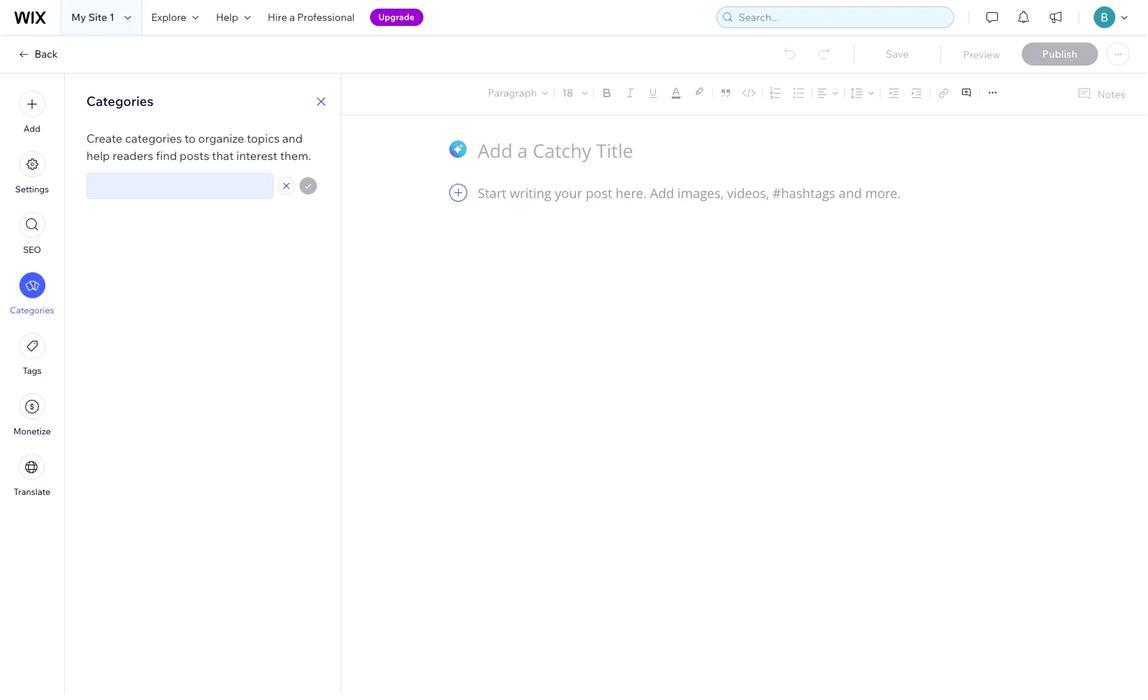 Task type: locate. For each thing, give the bounding box(es) containing it.
menu
[[0, 82, 64, 506]]

organize
[[198, 131, 244, 146]]

readers
[[113, 148, 153, 163]]

interest
[[236, 148, 278, 163]]

monetize button
[[13, 393, 51, 437]]

1
[[110, 11, 115, 24]]

professional
[[297, 11, 355, 24]]

upgrade
[[379, 12, 415, 22]]

categories
[[125, 131, 182, 146]]

monetize
[[13, 426, 51, 437]]

hire a professional link
[[259, 0, 364, 35]]

posts
[[180, 148, 210, 163]]

site
[[88, 11, 107, 24]]

notes
[[1098, 88, 1126, 101]]

create
[[86, 131, 123, 146]]

hire
[[268, 11, 287, 24]]

categories button
[[10, 272, 54, 316]]

None field
[[92, 174, 269, 198]]

1 vertical spatial categories
[[10, 305, 54, 316]]

0 horizontal spatial categories
[[10, 305, 54, 316]]

them.
[[280, 148, 311, 163]]

tags
[[23, 365, 41, 376]]

Add a Catchy Title text field
[[478, 138, 996, 163]]

back button
[[17, 48, 58, 61]]

0 vertical spatial categories
[[86, 93, 154, 110]]

add
[[24, 123, 40, 134]]

categories
[[86, 93, 154, 110], [10, 305, 54, 316]]

that
[[212, 148, 234, 163]]

topics
[[247, 131, 280, 146]]

Search... field
[[735, 7, 950, 27]]

find
[[156, 148, 177, 163]]

notes button
[[1072, 84, 1131, 104]]

categories up tags "button"
[[10, 305, 54, 316]]

create categories to organize topics and help readers find posts that interest them.
[[86, 131, 311, 163]]

1 horizontal spatial categories
[[86, 93, 154, 110]]

help
[[216, 11, 238, 24]]

categories up create
[[86, 93, 154, 110]]

seo button
[[19, 212, 45, 255]]

my site 1
[[71, 11, 115, 24]]



Task type: describe. For each thing, give the bounding box(es) containing it.
settings
[[15, 184, 49, 195]]

seo
[[23, 244, 41, 255]]

help button
[[207, 0, 259, 35]]

menu containing add
[[0, 82, 64, 506]]

hire a professional
[[268, 11, 355, 24]]

paragraph
[[488, 86, 537, 99]]

a
[[290, 11, 295, 24]]

explore
[[151, 11, 187, 24]]

translate
[[14, 486, 50, 497]]

translate button
[[14, 454, 50, 497]]

back
[[35, 48, 58, 61]]

add button
[[19, 91, 45, 134]]

upgrade button
[[370, 9, 424, 26]]

help
[[86, 148, 110, 163]]

to
[[185, 131, 196, 146]]

my
[[71, 11, 86, 24]]

settings button
[[15, 151, 49, 195]]

tags button
[[19, 333, 45, 376]]

paragraph button
[[485, 83, 552, 103]]

and
[[283, 131, 303, 146]]



Task type: vqa. For each thing, say whether or not it's contained in the screenshot.
Leads
no



